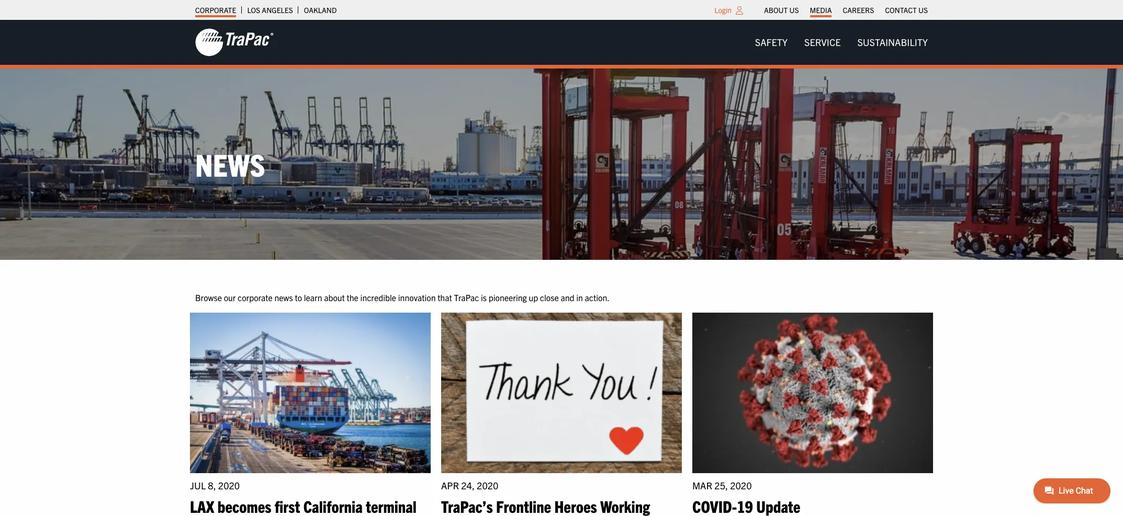 Task type: vqa. For each thing, say whether or not it's contained in the screenshot.
Each
no



Task type: locate. For each thing, give the bounding box(es) containing it.
0 vertical spatial to
[[295, 293, 302, 303]]

the right the about
[[347, 293, 359, 303]]

1 2020 from the left
[[218, 480, 240, 492]]

us for contact us
[[919, 5, 929, 15]]

terminal
[[366, 496, 417, 517]]

browse our corporate news to learn about the incredible innovation that trapac is pioneering up close and in action.
[[195, 293, 610, 303]]

in
[[577, 293, 583, 303]]

menu bar
[[759, 3, 934, 17], [747, 32, 937, 53]]

2 horizontal spatial 2020
[[731, 480, 752, 492]]

0 horizontal spatial to
[[246, 516, 258, 517]]

3 2020 from the left
[[731, 480, 752, 492]]

about us link
[[765, 3, 799, 17]]

menu bar up service
[[759, 3, 934, 17]]

and
[[561, 293, 575, 303]]

join
[[262, 516, 284, 517]]

operator
[[190, 516, 242, 517]]

0 horizontal spatial us
[[790, 5, 799, 15]]

sustainability link
[[850, 32, 937, 53]]

about us
[[765, 5, 799, 15]]

close
[[540, 293, 559, 303]]

the left clock
[[489, 516, 509, 517]]

main content
[[185, 292, 939, 517]]

media
[[810, 5, 832, 15]]

about
[[324, 293, 345, 303]]

about
[[765, 5, 788, 15]]

2 us from the left
[[919, 5, 929, 15]]

2020 right 8, on the bottom of page
[[218, 480, 240, 492]]

menu bar containing safety
[[747, 32, 937, 53]]

1 horizontal spatial us
[[919, 5, 929, 15]]

us right 'contact'
[[919, 5, 929, 15]]

oakland
[[304, 5, 337, 15]]

1 horizontal spatial 2020
[[477, 480, 499, 492]]

1 vertical spatial to
[[246, 516, 258, 517]]

2020 for 19
[[731, 480, 752, 492]]

trapac's
[[441, 496, 493, 517]]

the
[[347, 293, 359, 303], [489, 516, 509, 517]]

the inside apr 24, 2020 trapac's frontline heroes working around the clock
[[489, 516, 509, 517]]

apr 24, 2020 trapac's frontline heroes working around the clock
[[441, 480, 650, 517]]

that
[[438, 293, 452, 303]]

our
[[224, 293, 236, 303]]

2 2020 from the left
[[477, 480, 499, 492]]

corporate
[[195, 5, 236, 15]]

heroes
[[555, 496, 597, 517]]

us
[[790, 5, 799, 15], [919, 5, 929, 15]]

mar 25, 2020 covid-19 update
[[693, 480, 801, 517]]

1 horizontal spatial the
[[489, 516, 509, 517]]

around
[[441, 516, 486, 517]]

working
[[601, 496, 650, 517]]

lax becomes first california terminal operator to join green marine article
[[190, 313, 431, 517]]

los angeles link
[[247, 3, 293, 17]]

green
[[287, 516, 323, 517]]

becomes
[[218, 496, 272, 517]]

california
[[304, 496, 363, 517]]

0 horizontal spatial 2020
[[218, 480, 240, 492]]

los
[[247, 5, 260, 15]]

2020 inside apr 24, 2020 trapac's frontline heroes working around the clock
[[477, 480, 499, 492]]

update
[[757, 496, 801, 517]]

pioneering
[[489, 293, 527, 303]]

to left join
[[246, 516, 258, 517]]

light image
[[736, 6, 744, 15]]

2020 inside mar 25, 2020 covid-19 update
[[731, 480, 752, 492]]

2020
[[218, 480, 240, 492], [477, 480, 499, 492], [731, 480, 752, 492]]

marine
[[326, 516, 369, 517]]

0 vertical spatial menu bar
[[759, 3, 934, 17]]

los angeles
[[247, 5, 293, 15]]

apr
[[441, 480, 459, 492]]

action.
[[585, 293, 610, 303]]

to left learn
[[295, 293, 302, 303]]

1 horizontal spatial to
[[295, 293, 302, 303]]

to inside jul 8, 2020 lax becomes first california terminal operator to join green marine
[[246, 516, 258, 517]]

2020 inside jul 8, 2020 lax becomes first california terminal operator to join green marine
[[218, 480, 240, 492]]

2020 for becomes
[[218, 480, 240, 492]]

2020 right 25,
[[731, 480, 752, 492]]

1 vertical spatial menu bar
[[747, 32, 937, 53]]

us right 'about'
[[790, 5, 799, 15]]

2020 right 24, on the left
[[477, 480, 499, 492]]

covid-
[[693, 496, 737, 517]]

1 us from the left
[[790, 5, 799, 15]]

0 vertical spatial the
[[347, 293, 359, 303]]

safety link
[[747, 32, 797, 53]]

browse
[[195, 293, 222, 303]]

to
[[295, 293, 302, 303], [246, 516, 258, 517]]

safety
[[756, 36, 788, 48]]

1 vertical spatial the
[[489, 516, 509, 517]]

menu bar down careers link
[[747, 32, 937, 53]]



Task type: describe. For each thing, give the bounding box(es) containing it.
contact us
[[886, 5, 929, 15]]

frontline
[[496, 496, 552, 517]]

contact
[[886, 5, 917, 15]]

lax
[[190, 496, 214, 517]]

corporate
[[238, 293, 273, 303]]

login
[[715, 5, 732, 15]]

first
[[275, 496, 300, 517]]

incredible
[[361, 293, 397, 303]]

angeles
[[262, 5, 293, 15]]

oakland link
[[304, 3, 337, 17]]

8,
[[208, 480, 216, 492]]

jul
[[190, 480, 206, 492]]

jul 8, 2020 lax becomes first california terminal operator to join green marine
[[190, 480, 417, 517]]

service
[[805, 36, 841, 48]]

19
[[737, 496, 754, 517]]

media link
[[810, 3, 832, 17]]

innovation
[[398, 293, 436, 303]]

corporate image
[[195, 28, 274, 57]]

is
[[481, 293, 487, 303]]

25,
[[715, 480, 729, 492]]

main content containing lax becomes first california terminal operator to join green marine
[[185, 292, 939, 517]]

us for about us
[[790, 5, 799, 15]]

clock
[[512, 516, 546, 517]]

2020 for frontline
[[477, 480, 499, 492]]

covid-19 update article
[[693, 313, 934, 517]]

mar
[[693, 480, 713, 492]]

careers
[[843, 5, 875, 15]]

service link
[[797, 32, 850, 53]]

news
[[275, 293, 293, 303]]

up
[[529, 293, 538, 303]]

corporate link
[[195, 3, 236, 17]]

trapac
[[454, 293, 479, 303]]

careers link
[[843, 3, 875, 17]]

news
[[195, 145, 265, 183]]

sustainability
[[858, 36, 929, 48]]

photo of trapac los angeles image
[[190, 313, 431, 474]]

trapac's frontline heroes working around the clock article
[[441, 313, 682, 517]]

24,
[[462, 480, 475, 492]]

contact us link
[[886, 3, 929, 17]]

menu bar containing about us
[[759, 3, 934, 17]]

learn
[[304, 293, 322, 303]]

login link
[[715, 5, 732, 15]]

0 horizontal spatial the
[[347, 293, 359, 303]]

coronavirus image
[[693, 313, 934, 474]]



